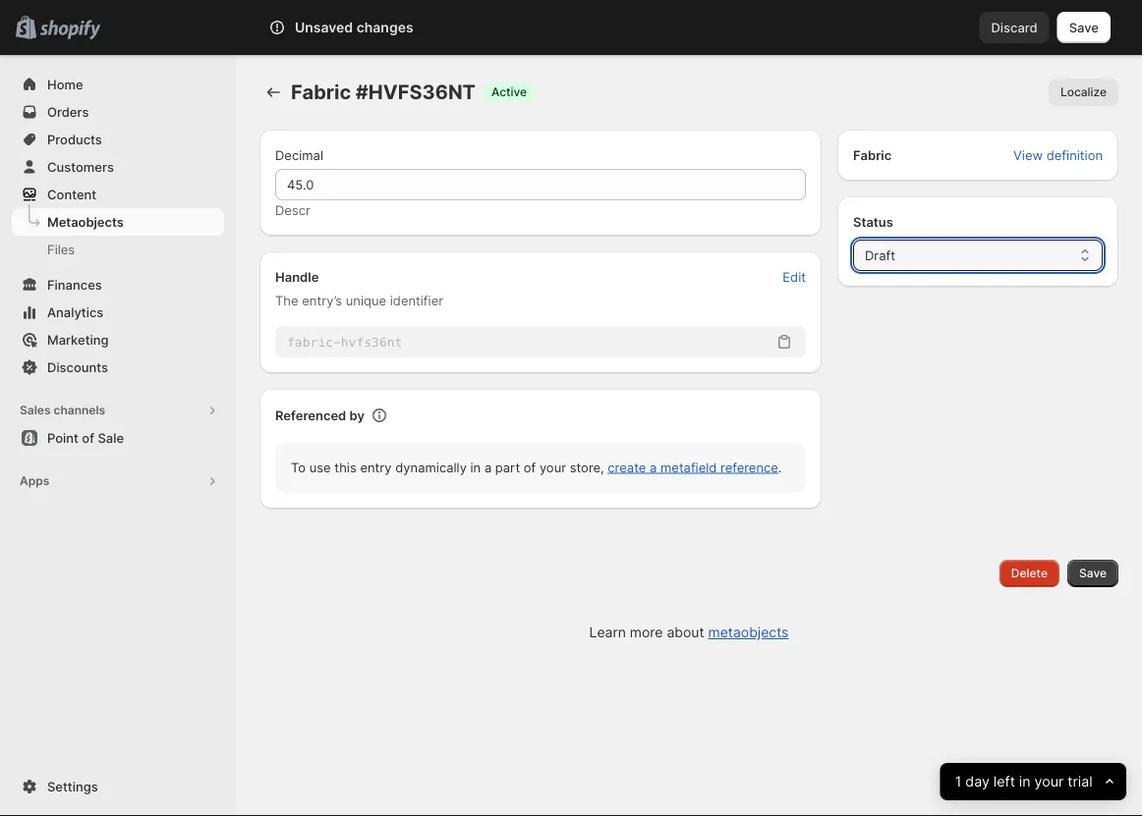 Task type: vqa. For each thing, say whether or not it's contained in the screenshot.
My Store icon
no



Task type: locate. For each thing, give the bounding box(es) containing it.
in
[[470, 460, 481, 475], [1019, 774, 1031, 791]]

point of sale button
[[0, 425, 236, 452]]

in left part
[[470, 460, 481, 475]]

0 horizontal spatial fabric
[[291, 80, 351, 104]]

save button
[[1057, 12, 1111, 43], [1068, 560, 1119, 588]]

0 vertical spatial your
[[540, 460, 566, 475]]

search
[[318, 20, 360, 35]]

metafield
[[661, 460, 717, 475]]

1 horizontal spatial of
[[524, 460, 536, 475]]

1 day left in your trial
[[955, 774, 1093, 791]]

0 horizontal spatial of
[[82, 431, 94, 446]]

1 vertical spatial fabric
[[853, 147, 892, 163]]

sale
[[98, 431, 124, 446]]

a
[[485, 460, 492, 475], [650, 460, 657, 475]]

0 vertical spatial in
[[470, 460, 481, 475]]

1
[[955, 774, 962, 791]]

a left part
[[485, 460, 492, 475]]

analytics
[[47, 305, 104, 320]]

2 a from the left
[[650, 460, 657, 475]]

in right left
[[1019, 774, 1031, 791]]

about
[[667, 625, 704, 641]]

save
[[1069, 20, 1099, 35], [1079, 567, 1107, 581]]

delete
[[1011, 567, 1048, 581]]

1 vertical spatial in
[[1019, 774, 1031, 791]]

learn
[[589, 625, 626, 641]]

metaobjects link
[[708, 625, 789, 641]]

0 horizontal spatial a
[[485, 460, 492, 475]]

sales
[[20, 404, 51, 418]]

1 a from the left
[[485, 460, 492, 475]]

to
[[291, 460, 306, 475]]

learn more about metaobjects
[[589, 625, 789, 641]]

save for discard
[[1069, 20, 1099, 35]]

0 vertical spatial fabric
[[291, 80, 351, 104]]

discounts
[[47, 360, 108, 375]]

apps
[[20, 474, 49, 489]]

search button
[[286, 12, 856, 43]]

unsaved
[[295, 19, 353, 36]]

delete button
[[1000, 560, 1060, 588]]

1 horizontal spatial a
[[650, 460, 657, 475]]

save up localize
[[1069, 20, 1099, 35]]

metaobjects
[[708, 625, 789, 641]]

None text field
[[275, 169, 806, 201], [275, 326, 771, 358], [275, 169, 806, 201], [275, 326, 771, 358]]

save button up localize
[[1057, 12, 1111, 43]]

store,
[[570, 460, 604, 475]]

analytics link
[[12, 299, 224, 326]]

your left trial
[[1035, 774, 1064, 791]]

trial
[[1068, 774, 1093, 791]]

point of sale
[[47, 431, 124, 446]]

day
[[966, 774, 990, 791]]

discard
[[991, 20, 1038, 35]]

products link
[[12, 126, 224, 153]]

1 horizontal spatial fabric
[[853, 147, 892, 163]]

your left store,
[[540, 460, 566, 475]]

files link
[[12, 236, 224, 263]]

metaobjects link
[[12, 208, 224, 236]]

fabric
[[291, 80, 351, 104], [853, 147, 892, 163]]

localize
[[1061, 85, 1107, 99]]

0 vertical spatial save
[[1069, 20, 1099, 35]]

home
[[47, 77, 83, 92]]

fabric down unsaved at top
[[291, 80, 351, 104]]

0 horizontal spatial in
[[470, 460, 481, 475]]

edit button
[[771, 263, 818, 291]]

content link
[[12, 181, 224, 208]]

0 vertical spatial save button
[[1057, 12, 1111, 43]]

apps button
[[12, 468, 224, 495]]

of
[[82, 431, 94, 446], [524, 460, 536, 475]]

save button right 'delete' button
[[1068, 560, 1119, 588]]

edit
[[783, 269, 806, 285]]

customers
[[47, 159, 114, 174]]

1 vertical spatial save button
[[1068, 560, 1119, 588]]

fabric up status
[[853, 147, 892, 163]]

entry's
[[302, 293, 342, 308]]

part
[[495, 460, 520, 475]]

of left sale
[[82, 431, 94, 446]]

0 vertical spatial of
[[82, 431, 94, 446]]

save button for delete
[[1068, 560, 1119, 588]]

a right the create
[[650, 460, 657, 475]]

descr
[[275, 203, 310, 218]]

metaobjects
[[47, 214, 124, 230]]

1 vertical spatial your
[[1035, 774, 1064, 791]]

of right part
[[524, 460, 536, 475]]

customers link
[[12, 153, 224, 181]]

1 horizontal spatial your
[[1035, 774, 1064, 791]]

in inside dropdown button
[[1019, 774, 1031, 791]]

1 vertical spatial save
[[1079, 567, 1107, 581]]

1 horizontal spatial in
[[1019, 774, 1031, 791]]

localize link
[[1049, 79, 1119, 106]]

your
[[540, 460, 566, 475], [1035, 774, 1064, 791]]

fabric #hvfs36nt
[[291, 80, 476, 104]]

save right delete at right
[[1079, 567, 1107, 581]]

by
[[349, 408, 365, 423]]

channels
[[54, 404, 105, 418]]

this
[[335, 460, 357, 475]]



Task type: describe. For each thing, give the bounding box(es) containing it.
settings link
[[12, 774, 224, 801]]

fabric for fabric
[[853, 147, 892, 163]]

products
[[47, 132, 102, 147]]

files
[[47, 242, 75, 257]]

view
[[1014, 147, 1043, 163]]

content
[[47, 187, 96, 202]]

view definition link
[[1002, 142, 1115, 169]]

save button for discard
[[1057, 12, 1111, 43]]

create
[[608, 460, 646, 475]]

orders link
[[12, 98, 224, 126]]

.
[[778, 460, 782, 475]]

finances link
[[12, 271, 224, 299]]

active
[[492, 85, 527, 99]]

1 vertical spatial of
[[524, 460, 536, 475]]

unsaved changes
[[295, 19, 414, 36]]

finances
[[47, 277, 102, 292]]

unique
[[346, 293, 386, 308]]

entry
[[360, 460, 392, 475]]

referenced by
[[275, 408, 365, 423]]

more
[[630, 625, 663, 641]]

save for delete
[[1079, 567, 1107, 581]]

point of sale link
[[12, 425, 224, 452]]

sales channels
[[20, 404, 105, 418]]

discounts link
[[12, 354, 224, 381]]

home link
[[12, 71, 224, 98]]

#hvfs36nt
[[356, 80, 476, 104]]

view definition
[[1014, 147, 1103, 163]]

dynamically
[[395, 460, 467, 475]]

reference
[[721, 460, 778, 475]]

marketing link
[[12, 326, 224, 354]]

your inside dropdown button
[[1035, 774, 1064, 791]]

0 horizontal spatial your
[[540, 460, 566, 475]]

draft
[[865, 248, 895, 263]]

discard button
[[980, 12, 1050, 43]]

to use this entry dynamically in a part of your store, create a metafield reference .
[[291, 460, 782, 475]]

settings
[[47, 780, 98, 795]]

handle the entry's unique identifier
[[275, 269, 443, 308]]

use
[[309, 460, 331, 475]]

of inside button
[[82, 431, 94, 446]]

point
[[47, 431, 79, 446]]

fabric for fabric #hvfs36nt
[[291, 80, 351, 104]]

handle
[[275, 269, 319, 285]]

shopify image
[[40, 20, 100, 40]]

definition
[[1047, 147, 1103, 163]]

orders
[[47, 104, 89, 119]]

decimal
[[275, 147, 323, 163]]

identifier
[[390, 293, 443, 308]]

referenced
[[275, 408, 346, 423]]

left
[[994, 774, 1015, 791]]

sales channels button
[[12, 397, 224, 425]]

1 day left in your trial button
[[940, 764, 1127, 801]]

status
[[853, 214, 893, 230]]

marketing
[[47, 332, 109, 347]]

the
[[275, 293, 298, 308]]

create a metafield reference link
[[608, 460, 778, 475]]

changes
[[356, 19, 414, 36]]



